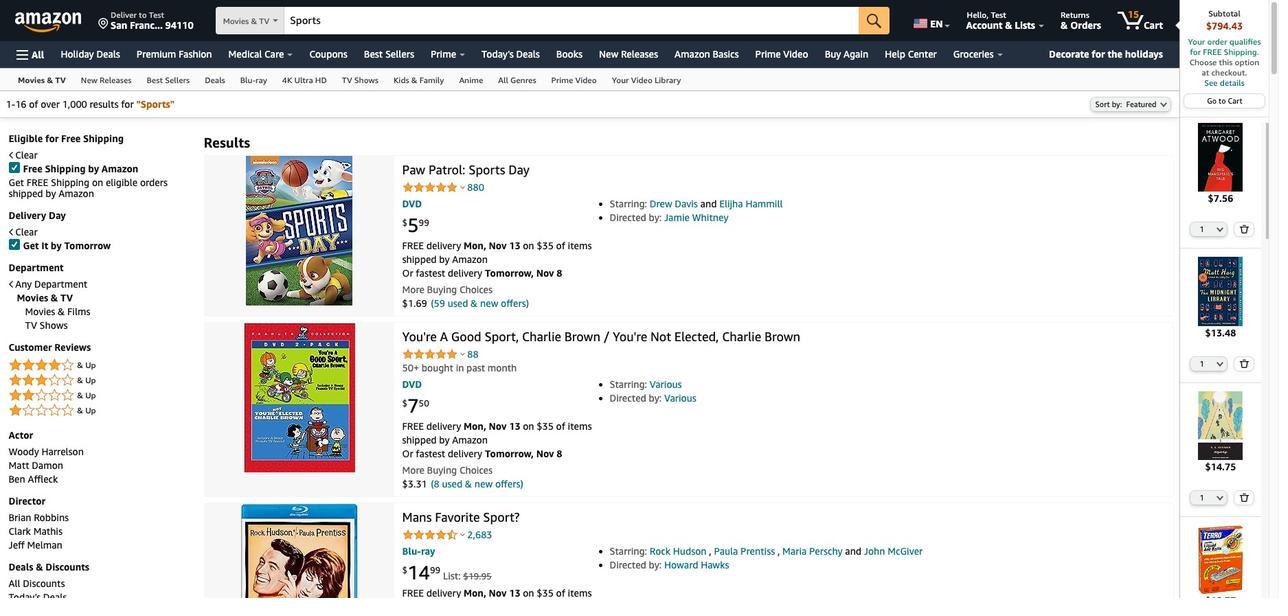 Task type: vqa. For each thing, say whether or not it's contained in the screenshot.
Sign in for the best experience
no



Task type: describe. For each thing, give the bounding box(es) containing it.
& inside more buying choices $3.31 (8 used & new offers)
[[465, 479, 472, 490]]

amazon inside amazon basics link
[[675, 48, 711, 60]]

of for 7
[[556, 421, 566, 433]]

buy again link
[[817, 45, 877, 64]]

2 you're from the left
[[613, 330, 648, 345]]

paw patrol: sports day image
[[246, 156, 353, 306]]

movies inside search box
[[223, 16, 249, 26]]

0 vertical spatial tv shows link
[[335, 69, 386, 90]]

tv up the 1-16 of over 1,000 results for
[[55, 75, 66, 85]]

dropdown image for $14.75
[[1218, 496, 1225, 501]]

decorate
[[1050, 48, 1090, 60]]

free inside free shipping by amazon get free shipping on eligible orders shipped by amazon
[[27, 177, 48, 189]]

free down the 5 on the top left of page
[[402, 240, 424, 252]]

matt damon link
[[9, 460, 63, 472]]

1 brown from the left
[[565, 330, 601, 345]]

on for 5
[[523, 240, 535, 252]]

14
[[408, 562, 430, 585]]

blu-ray inside the blu-ray link
[[240, 75, 267, 85]]

checkout.
[[1212, 67, 1248, 78]]

see details link
[[1188, 78, 1263, 88]]

returns
[[1061, 10, 1090, 20]]

damon
[[32, 460, 63, 472]]

on for 7
[[523, 421, 535, 433]]

$ inside $ 14 99 list: $19.95
[[402, 565, 408, 576]]

clark mathis link
[[9, 526, 63, 538]]

1 horizontal spatial blu-ray link
[[402, 546, 435, 558]]

1 horizontal spatial prime
[[552, 75, 574, 85]]

& up for second & up link from the bottom of the customer reviews element
[[77, 391, 96, 401]]

all for all genres
[[499, 75, 509, 85]]

anime link
[[452, 69, 491, 90]]

jeff
[[9, 540, 25, 552]]

on inside free shipping by amazon get free shipping on eligible orders shipped by amazon
[[92, 177, 103, 189]]

hd
[[315, 75, 327, 85]]

8 for 7
[[557, 448, 563, 460]]

1 , from the left
[[710, 546, 712, 558]]

on $35 of items shipped by amazon for 5
[[402, 240, 592, 266]]

howard
[[665, 560, 699, 572]]

or fastest delivery tomorrow, nov 8 element for 5
[[402, 268, 563, 279]]

or fastest delivery tomorrow, nov 8 element for 7
[[402, 448, 563, 460]]

you're a good sport, charlie brown / you're not elected, charlie brown link
[[402, 330, 801, 345]]

free down 7
[[402, 421, 424, 433]]

ben affleck link
[[9, 474, 58, 486]]

delivery day
[[9, 210, 66, 222]]

premium
[[137, 48, 176, 60]]

eligible for free shipping element
[[9, 149, 190, 200]]

0 vertical spatial various
[[650, 379, 682, 391]]

en link
[[906, 3, 956, 38]]

1 vertical spatial new
[[81, 75, 98, 85]]

1 vertical spatial cart
[[1229, 96, 1243, 105]]

1 horizontal spatial ray
[[421, 546, 435, 558]]

discounts inside deals & discounts element
[[23, 578, 65, 590]]

free delivery mon, nov 13 for 5
[[402, 240, 523, 252]]

delivery up more buying choices $1.69 (59 used & new offers)
[[448, 268, 483, 279]]

delivery down 50 at bottom
[[427, 421, 461, 433]]

department element
[[9, 279, 190, 332]]

by up more buying choices $1.69 (59 used & new offers)
[[439, 254, 450, 266]]

ultra
[[294, 75, 313, 85]]

1 for $14.75
[[1200, 493, 1205, 502]]

or for 5
[[402, 268, 414, 279]]

& down any department at the top of page
[[51, 292, 58, 304]]

orders
[[1071, 19, 1102, 31]]

ben
[[9, 474, 25, 486]]

clear link for free shipping by amazon
[[9, 149, 38, 161]]

deliver to test san franc... 94110‌
[[111, 10, 194, 31]]

the midnight library: a gma book club pick (a novel) image
[[1187, 257, 1256, 326]]

reviews
[[55, 342, 91, 354]]

0 vertical spatial department
[[9, 262, 64, 274]]

movies & tv movies & films tv shows
[[17, 292, 90, 332]]

by: right the sort
[[1113, 100, 1123, 109]]

actor woody harrelson matt damon ben affleck
[[9, 430, 84, 486]]

drew davis link
[[650, 198, 698, 210]]

1 horizontal spatial day
[[509, 163, 530, 178]]

holiday deals link
[[53, 45, 128, 64]]

dropdown image for $7.56
[[1218, 227, 1225, 233]]

clear link for get it by tomorrow
[[9, 226, 38, 238]]

jamie whitney link
[[665, 212, 729, 224]]

1 vertical spatial day
[[49, 210, 66, 222]]

deals down jeff
[[9, 562, 33, 574]]

director brian robbins clark mathis jeff melman
[[9, 496, 69, 552]]

books link
[[548, 45, 591, 64]]

4k ultra hd
[[282, 75, 327, 85]]

mans
[[402, 510, 432, 525]]

robbins
[[34, 512, 69, 524]]

center
[[908, 48, 937, 60]]

Movies & TV search field
[[216, 7, 890, 36]]

eligible
[[106, 177, 138, 189]]

all for all
[[32, 48, 44, 60]]

5
[[408, 214, 419, 237]]

directed inside starring: drew davis and elijha hammill directed by: jamie whitney
[[610, 212, 647, 224]]

coupons link
[[301, 45, 356, 64]]

$ 7 50
[[402, 395, 429, 418]]

amazon up eligible
[[102, 163, 138, 175]]

order
[[1208, 36, 1228, 47]]

0 horizontal spatial cart
[[1144, 19, 1164, 31]]

0 vertical spatial best sellers
[[364, 48, 414, 60]]

7
[[408, 395, 419, 418]]

deals inside holiday deals link
[[96, 48, 120, 60]]

more for 5
[[402, 284, 425, 296]]

1 horizontal spatial new releases link
[[591, 45, 667, 64]]

& up all discounts link
[[36, 562, 43, 574]]

0 horizontal spatial video
[[576, 75, 597, 85]]

0 vertical spatial shipping
[[83, 133, 124, 145]]

get inside free shipping by amazon get free shipping on eligible orders shipped by amazon
[[9, 177, 24, 189]]

malgudi days (penguin classics) image
[[1187, 392, 1256, 460]]

0 vertical spatial releases
[[621, 48, 659, 60]]

1 vertical spatial various
[[665, 393, 697, 404]]

new for 7
[[475, 479, 493, 490]]

choices for 5
[[460, 284, 493, 296]]

or fastest delivery tomorrow, nov 8 for 5
[[402, 268, 563, 279]]

new for 5
[[480, 298, 499, 310]]

0 vertical spatial discounts
[[46, 562, 89, 574]]

free inside your order qualifies for free shipping. choose this option at checkout. see details
[[1204, 47, 1222, 57]]

dvd for 5
[[402, 198, 422, 210]]

month
[[488, 363, 517, 374]]

director element
[[9, 512, 190, 552]]

all for all discounts
[[9, 578, 20, 590]]

amazon up more buying choices $3.31 (8 used & new offers)
[[452, 435, 488, 446]]

maria
[[783, 546, 807, 558]]

bought
[[422, 363, 454, 374]]

choose
[[1190, 57, 1218, 67]]

clear for get it by tomorrow
[[15, 226, 38, 238]]

0 vertical spatial new
[[599, 48, 619, 60]]

fastest for 7
[[416, 448, 446, 460]]

items for 5
[[568, 240, 592, 252]]

2 vertical spatial shipping
[[51, 177, 90, 189]]

2 brown from the left
[[765, 330, 801, 345]]

by: inside starring: rock hudson , paula prentiss , maria perschy and john mcgiver directed by: howard hawks
[[649, 560, 662, 572]]

movies down all 'button'
[[18, 75, 45, 85]]

1-16 of over 1,000 results for
[[6, 98, 134, 110]]

8 for 5
[[557, 268, 563, 279]]

dvd link for 5
[[402, 198, 422, 210]]

movies & films link
[[25, 306, 90, 318]]

sport?
[[483, 510, 520, 525]]

2,683 link
[[468, 530, 493, 541]]

eligible
[[9, 133, 43, 145]]

popover image for 14
[[461, 534, 465, 537]]

1 for $7.56
[[1200, 225, 1205, 234]]

99 for 5
[[419, 217, 429, 228]]

tv inside search box
[[259, 16, 270, 26]]

amazon up 'delivery day'
[[59, 188, 94, 200]]

& down 2 stars & up element on the bottom left of page
[[77, 406, 83, 416]]

by down eligible for free shipping
[[88, 163, 99, 175]]

for right eligible
[[45, 133, 59, 145]]

by up 'delivery day'
[[46, 188, 56, 200]]

1 horizontal spatial video
[[632, 75, 653, 85]]

1 vertical spatial sellers
[[165, 75, 190, 85]]

& down the reviews
[[77, 360, 83, 371]]

prime video link for 4k ultra hd
[[544, 69, 605, 90]]

3 free delivery mon, nov 13 on $35 of items shipped by amazon element from the top
[[402, 588, 592, 599]]

1 horizontal spatial blu-
[[402, 546, 421, 558]]

on $35 of items shipped by amazon for 7
[[402, 421, 592, 446]]

1 horizontal spatial blu-ray
[[402, 546, 435, 558]]

various link for starring:
[[650, 379, 682, 391]]

& right kids
[[412, 75, 418, 85]]

deals inside today's deals "link"
[[516, 48, 540, 60]]

ray inside navigation navigation
[[256, 75, 267, 85]]

again
[[844, 48, 869, 60]]

jamie
[[665, 212, 690, 224]]

clark
[[9, 526, 31, 538]]

help center
[[886, 48, 937, 60]]

davis
[[675, 198, 698, 210]]

tomorrow, for 5
[[485, 268, 534, 279]]

dropdown image right featured in the top right of the page
[[1161, 102, 1168, 108]]

& inside more buying choices $1.69 (59 used & new offers)
[[471, 298, 478, 310]]

15
[[1129, 8, 1140, 20]]

harrelson
[[42, 446, 84, 458]]

lists
[[1015, 19, 1036, 31]]

good
[[451, 330, 482, 345]]

& left lists
[[1006, 19, 1013, 31]]

sort
[[1096, 100, 1111, 109]]

customer reviews element
[[9, 358, 190, 420]]

0 vertical spatial prime video
[[756, 48, 809, 60]]

$ 5 99
[[402, 214, 429, 237]]

elijha
[[720, 198, 744, 210]]

0 vertical spatial of
[[29, 98, 38, 110]]

checkbox image
[[9, 163, 20, 174]]

library
[[655, 75, 681, 85]]

880
[[468, 182, 485, 193]]

& up over
[[47, 75, 53, 85]]

tv right hd
[[342, 75, 352, 85]]

kids & family link
[[386, 69, 452, 90]]

$13.48
[[1206, 327, 1237, 339]]

0 horizontal spatial prime
[[431, 48, 456, 60]]

san
[[111, 19, 127, 31]]

all genres
[[499, 75, 537, 85]]

movies down any department link
[[25, 306, 55, 318]]

0 vertical spatial best sellers link
[[356, 45, 423, 64]]

delivery up more buying choices $3.31 (8 used & new offers)
[[448, 448, 483, 460]]

starring: various directed by: various
[[610, 379, 697, 404]]

care
[[265, 48, 284, 60]]

2 stars & up element
[[9, 388, 190, 404]]

actor element
[[9, 446, 190, 486]]

option
[[1236, 57, 1260, 67]]

1 horizontal spatial free
[[61, 133, 81, 145]]

1 star & up element
[[9, 403, 190, 420]]

and inside starring: drew davis and elijha hammill directed by: jamie whitney
[[701, 198, 717, 210]]

0 horizontal spatial blu-ray link
[[233, 69, 275, 90]]

navigation navigation
[[0, 0, 1270, 599]]

$14.75
[[1206, 461, 1237, 473]]

deals & discounts element
[[9, 578, 190, 599]]

this
[[1220, 57, 1233, 67]]

checkbox image
[[9, 240, 20, 251]]

used for 5
[[448, 298, 468, 310]]

for inside 'link'
[[1092, 48, 1106, 60]]

$35 for 7
[[537, 421, 554, 433]]

1 horizontal spatial new releases
[[599, 48, 659, 60]]

tv up movies & films link
[[60, 292, 73, 304]]

fashion
[[179, 48, 212, 60]]

1 vertical spatial shipping
[[45, 163, 86, 175]]

4k
[[282, 75, 292, 85]]

all genres link
[[491, 69, 544, 90]]

genres
[[511, 75, 537, 85]]

mans favorite sport? image
[[241, 504, 358, 599]]

tv up the customer
[[25, 320, 37, 332]]

deals inside the deals link
[[205, 75, 225, 85]]

test inside deliver to test san franc... 94110‌
[[149, 10, 164, 20]]

(8 used & new offers) link
[[431, 479, 524, 490]]

paula prentiss link
[[714, 546, 776, 558]]

2 charlie from the left
[[723, 330, 762, 345]]

2 & up link from the top
[[9, 373, 190, 389]]

dropdown image for $13.48
[[1218, 361, 1225, 367]]

john
[[865, 546, 886, 558]]

movies & tv inside movies & tv search box
[[223, 16, 270, 26]]

1 for $13.48
[[1200, 359, 1205, 368]]

$1.69
[[402, 298, 427, 310]]

patrol:
[[429, 163, 466, 178]]

or fastest delivery tomorrow, nov 8 for 7
[[402, 448, 563, 460]]



Task type: locate. For each thing, give the bounding box(es) containing it.
2 or fastest delivery tomorrow, nov 8 element from the top
[[402, 448, 563, 460]]

up down 2 stars & up element on the bottom left of page
[[85, 406, 96, 416]]

choices up (8 used & new offers) link
[[460, 465, 493, 477]]

free shipping by amazon get free shipping on eligible orders shipped by amazon
[[9, 163, 168, 200]]

new releases link up 'results'
[[73, 69, 139, 90]]

1 fastest from the top
[[416, 268, 446, 279]]

choices inside more buying choices $3.31 (8 used & new offers)
[[460, 465, 493, 477]]

$ for 5
[[402, 217, 408, 228]]

0 horizontal spatial ,
[[710, 546, 712, 558]]

blu- up 14
[[402, 546, 421, 558]]

help
[[886, 48, 906, 60]]

terro t300b liquid ant killer, 12 bait stations image
[[1187, 526, 1256, 595]]

day
[[509, 163, 530, 178], [49, 210, 66, 222]]

0 vertical spatial your
[[1189, 36, 1206, 47]]

returns & orders
[[1061, 10, 1102, 31]]

0 vertical spatial free
[[61, 133, 81, 145]]

offers) inside more buying choices $1.69 (59 used & new offers)
[[501, 298, 529, 310]]

results
[[204, 135, 250, 151]]

2 $ from the top
[[402, 398, 408, 409]]

3 & up link from the top
[[9, 388, 190, 404]]

0 vertical spatial day
[[509, 163, 530, 178]]

buy
[[825, 48, 842, 60]]

1 you're from the left
[[402, 330, 437, 345]]

or for 7
[[402, 448, 414, 460]]

$ inside $ 7 50
[[402, 398, 408, 409]]

up inside 2 stars & up element
[[85, 391, 96, 401]]

en
[[931, 18, 943, 30]]

used for 7
[[442, 479, 463, 490]]

1 vertical spatial releases
[[100, 75, 132, 85]]

featured
[[1127, 100, 1157, 109]]

0 vertical spatial blu-ray
[[240, 75, 267, 85]]

get inside delivery day element
[[23, 240, 39, 252]]

Search Amazon text field
[[285, 8, 859, 34]]

shows inside movies & tv movies & films tv shows
[[40, 320, 68, 332]]

1 vertical spatial directed
[[610, 393, 647, 404]]

1 horizontal spatial best
[[364, 48, 383, 60]]

1 on $35 of items shipped by amazon from the top
[[402, 240, 592, 266]]

starring: drew davis and elijha hammill directed by: jamie whitney
[[610, 198, 783, 224]]

more inside more buying choices $3.31 (8 used & new offers)
[[402, 465, 425, 477]]

3 $ from the top
[[402, 565, 408, 576]]

your for your order qualifies for free shipping. choose this option at checkout. see details
[[1189, 36, 1206, 47]]

up up 3 stars & up element
[[85, 360, 96, 371]]

$35
[[537, 240, 554, 252], [537, 421, 554, 433]]

by: inside starring: drew davis and elijha hammill directed by: jamie whitney
[[649, 212, 662, 224]]

dvd link
[[402, 198, 422, 210], [402, 379, 422, 391]]

1 vertical spatial free delivery mon, nov 13 on $35 of items shipped by amazon element
[[402, 421, 592, 446]]

0 vertical spatial or fastest delivery tomorrow, nov 8 element
[[402, 268, 563, 279]]

1 mon, from the top
[[464, 240, 487, 252]]

movies down any
[[17, 292, 48, 304]]

or fastest delivery tomorrow, nov 8 element
[[402, 268, 563, 279], [402, 448, 563, 460]]

to for go to cart
[[1219, 96, 1227, 105]]

0 vertical spatial popover image
[[461, 186, 465, 189]]

blu-ray link down medical care
[[233, 69, 275, 90]]

delivery
[[427, 240, 461, 252], [448, 268, 483, 279], [427, 421, 461, 433], [448, 448, 483, 460]]

buying inside more buying choices $3.31 (8 used & new offers)
[[427, 465, 457, 477]]

& up down 2 stars & up element on the bottom left of page
[[77, 406, 96, 416]]

of for 5
[[556, 240, 566, 252]]

0 horizontal spatial prime video
[[552, 75, 597, 85]]

directed inside starring: various directed by: various
[[610, 393, 647, 404]]

2 choices from the top
[[460, 465, 493, 477]]

matt
[[9, 460, 29, 472]]

nov
[[489, 240, 507, 252], [537, 268, 554, 279], [489, 421, 507, 433], [537, 448, 554, 460]]

free delivery mon, nov 13 on $35 of items shipped by amazon element for 7
[[402, 421, 592, 446]]

1 vertical spatial free delivery mon, nov 13
[[402, 421, 523, 433]]

& up down 4 stars & up element
[[77, 376, 96, 386]]

offers)
[[501, 298, 529, 310], [496, 479, 524, 490]]

by up more buying choices $3.31 (8 used & new offers)
[[439, 435, 450, 446]]

1 charlie from the left
[[522, 330, 562, 345]]

0 horizontal spatial new releases
[[81, 75, 132, 85]]

3 directed from the top
[[610, 560, 647, 572]]

brian
[[9, 512, 31, 524]]

prime up family
[[431, 48, 456, 60]]

2 more from the top
[[402, 465, 425, 477]]

or fastest delivery tomorrow, nov 8 element up more buying choices $1.69 (59 used & new offers)
[[402, 268, 563, 279]]

shipped up delivery
[[9, 188, 43, 200]]

day right sports
[[509, 163, 530, 178]]

1 or fastest delivery tomorrow, nov 8 from the top
[[402, 268, 563, 279]]

1 clear link from the top
[[9, 149, 38, 161]]

choices inside more buying choices $1.69 (59 used & new offers)
[[460, 284, 493, 296]]

50+ bought in past month
[[402, 363, 517, 374]]

& up for 4th & up link from the bottom of the customer reviews element
[[77, 360, 96, 371]]

dvd up the 5 on the top left of page
[[402, 198, 422, 210]]

shipped inside free shipping by amazon get free shipping on eligible orders shipped by amazon
[[9, 188, 43, 200]]

video left library
[[632, 75, 653, 85]]

up for 2 stars & up element on the bottom left of page
[[85, 391, 96, 401]]

offers) up 'sport,'
[[501, 298, 529, 310]]

1 dvd from the top
[[402, 198, 422, 210]]

popover image
[[461, 186, 465, 189], [461, 353, 465, 356], [461, 534, 465, 537]]

1 directed from the top
[[610, 212, 647, 224]]

0 horizontal spatial ray
[[256, 75, 267, 85]]

1
[[1200, 225, 1205, 234], [1200, 359, 1205, 368], [1200, 493, 1205, 502]]

1 more from the top
[[402, 284, 425, 296]]

tomorrow, for 7
[[485, 448, 534, 460]]

1 vertical spatial of
[[556, 240, 566, 252]]

2 free delivery mon, nov 13 on $35 of items shipped by amazon element from the top
[[402, 421, 592, 446]]

family
[[420, 75, 444, 85]]

13 for 7
[[509, 421, 521, 433]]

13 for 5
[[509, 240, 521, 252]]

by inside delivery day element
[[51, 240, 62, 252]]

for right 'results'
[[121, 98, 134, 110]]

your for your video library
[[612, 75, 629, 85]]

dvd link for 7
[[402, 379, 422, 391]]

and inside starring: rock hudson , paula prentiss , maria perschy and john mcgiver directed by: howard hawks
[[846, 546, 862, 558]]

all button
[[10, 41, 50, 68]]

various link down not
[[650, 379, 682, 391]]

on
[[92, 177, 103, 189], [523, 240, 535, 252], [523, 421, 535, 433]]

3 stars & up element
[[9, 373, 190, 389]]

by:
[[1113, 100, 1123, 109], [649, 212, 662, 224], [649, 393, 662, 404], [649, 560, 662, 572]]

99 for 14
[[430, 565, 441, 576]]

today's
[[482, 48, 514, 60]]

0 vertical spatial clear link
[[9, 149, 38, 161]]

up down 3 stars & up element
[[85, 391, 96, 401]]

2 , from the left
[[778, 546, 780, 558]]

free inside free shipping by amazon get free shipping on eligible orders shipped by amazon
[[23, 163, 42, 175]]

1 delete image from the top
[[1240, 359, 1250, 368]]

$
[[402, 217, 408, 228], [402, 398, 408, 409], [402, 565, 408, 576]]

0 vertical spatial buying
[[427, 284, 457, 296]]

more inside more buying choices $1.69 (59 used & new offers)
[[402, 284, 425, 296]]

2 on $35 of items shipped by amazon from the top
[[402, 421, 592, 446]]

2 8 from the top
[[557, 448, 563, 460]]

1 vertical spatial buying
[[427, 465, 457, 477]]

buying for 7
[[427, 465, 457, 477]]

buying up (59
[[427, 284, 457, 296]]

tv
[[259, 16, 270, 26], [55, 75, 66, 85], [342, 75, 352, 85], [60, 292, 73, 304], [25, 320, 37, 332]]

0 horizontal spatial to
[[139, 10, 147, 20]]

starring: for 7
[[610, 379, 648, 391]]

1 vertical spatial used
[[442, 479, 463, 490]]

offers) for 5
[[501, 298, 529, 310]]

whitney
[[693, 212, 729, 224]]

the handmaid&#39;s tale image
[[1187, 123, 1256, 192]]

1 8 from the top
[[557, 268, 563, 279]]

1 free delivery mon, nov 13 from the top
[[402, 240, 523, 252]]

new down holiday deals link
[[81, 75, 98, 85]]

2 or fastest delivery tomorrow, nov 8 from the top
[[402, 448, 563, 460]]

actor
[[9, 430, 33, 442]]

buying up (8
[[427, 465, 457, 477]]

used inside more buying choices $1.69 (59 used & new offers)
[[448, 298, 468, 310]]

fastest for 5
[[416, 268, 446, 279]]

1 vertical spatial shows
[[40, 320, 68, 332]]

starring: inside starring: rock hudson , paula prentiss , maria perschy and john mcgiver directed by: howard hawks
[[610, 546, 648, 558]]

fastest up (8
[[416, 448, 446, 460]]

& down 4 stars & up element
[[77, 376, 83, 386]]

(8
[[431, 479, 440, 490]]

1 horizontal spatial sellers
[[386, 48, 414, 60]]

starring: inside starring: various directed by: various
[[610, 379, 648, 391]]

up down 4 stars & up element
[[85, 376, 96, 386]]

shipped for 7
[[402, 435, 437, 446]]

various link for directed by:
[[665, 393, 697, 404]]

your inside your order qualifies for free shipping. choose this option at checkout. see details
[[1189, 36, 1206, 47]]

0 horizontal spatial your
[[612, 75, 629, 85]]

2 clear from the top
[[15, 226, 38, 238]]

0 horizontal spatial free
[[23, 163, 42, 175]]

0 vertical spatial $
[[402, 217, 408, 228]]

1 up from the top
[[85, 360, 96, 371]]

& up for first & up link from the bottom
[[77, 406, 96, 416]]

94110‌
[[165, 19, 194, 31]]

1 popover image from the top
[[461, 186, 465, 189]]

1 vertical spatial ray
[[421, 546, 435, 558]]

clear inside delivery day element
[[15, 226, 38, 238]]

0 vertical spatial best
[[364, 48, 383, 60]]

up for 3 stars & up element
[[85, 376, 96, 386]]

1 vertical spatial best
[[147, 75, 163, 85]]

by: down not
[[649, 393, 662, 404]]

None submit
[[859, 7, 890, 34], [1235, 223, 1254, 237], [1235, 357, 1254, 371], [1235, 491, 1254, 505], [859, 7, 890, 34], [1235, 223, 1254, 237], [1235, 357, 1254, 371], [1235, 491, 1254, 505]]

delivery down $ 5 99
[[427, 240, 461, 252]]

1 test from the left
[[149, 10, 164, 20]]

1 vertical spatial 8
[[557, 448, 563, 460]]

offers) up sport?
[[496, 479, 524, 490]]

movies & tv up medical
[[223, 16, 270, 26]]

video
[[784, 48, 809, 60], [576, 75, 597, 85], [632, 75, 653, 85]]

3 up from the top
[[85, 391, 96, 401]]

1 horizontal spatial prime video
[[756, 48, 809, 60]]

shows inside navigation navigation
[[355, 75, 379, 85]]

best sellers link
[[356, 45, 423, 64], [139, 69, 197, 90]]

99 inside $ 5 99
[[419, 217, 429, 228]]

blu-ray link up 14
[[402, 546, 435, 558]]

up
[[85, 360, 96, 371], [85, 376, 96, 386], [85, 391, 96, 401], [85, 406, 96, 416]]

get down checkbox image
[[9, 177, 24, 189]]

choices for 7
[[460, 465, 493, 477]]

you're a good sport, charlie brown / you're not elected, charlie brown
[[402, 330, 801, 345]]

1 tomorrow, from the top
[[485, 268, 534, 279]]

clear inside eligible for free shipping element
[[15, 149, 38, 161]]

2 delete image from the top
[[1240, 493, 1250, 502]]

0 vertical spatial clear
[[15, 149, 38, 161]]

ray down medical care link
[[256, 75, 267, 85]]

2 $35 from the top
[[537, 421, 554, 433]]

2 vertical spatial popover image
[[461, 534, 465, 537]]

1 vertical spatial 1
[[1200, 359, 1205, 368]]

1 $ from the top
[[402, 217, 408, 228]]

2 starring: from the top
[[610, 379, 648, 391]]

2 vertical spatial of
[[556, 421, 566, 433]]

1 vertical spatial dvd
[[402, 379, 422, 391]]

clear link inside delivery day element
[[9, 226, 38, 238]]

video down books link
[[576, 75, 597, 85]]

all inside deals & discounts element
[[9, 578, 20, 590]]

up inside 3 stars & up element
[[85, 376, 96, 386]]

prime down books link
[[552, 75, 574, 85]]

1 horizontal spatial test
[[991, 10, 1007, 20]]

sellers down premium fashion link at the top
[[165, 75, 190, 85]]

all inside all genres link
[[499, 75, 509, 85]]

new inside more buying choices $3.31 (8 used & new offers)
[[475, 479, 493, 490]]

prime video link for prime
[[748, 45, 817, 64]]

2 dvd link from the top
[[402, 379, 422, 391]]

1 choices from the top
[[460, 284, 493, 296]]

shipped
[[9, 188, 43, 200], [402, 254, 437, 266], [402, 435, 437, 446]]

0 horizontal spatial best sellers
[[147, 75, 190, 85]]

free delivery mon, nov 13 on $35 of items shipped by amazon element for 5
[[402, 240, 592, 266]]

deals down fashion
[[205, 75, 225, 85]]

0 vertical spatial starring:
[[610, 198, 648, 210]]

2 vertical spatial all
[[9, 578, 20, 590]]

0 vertical spatial on $35 of items shipped by amazon
[[402, 240, 592, 266]]

0 horizontal spatial tv shows link
[[25, 320, 68, 332]]

2 buying from the top
[[427, 465, 457, 477]]

4 stars & up element
[[9, 358, 190, 374]]

shipped down $ 7 50 at the left bottom of page
[[402, 435, 437, 446]]

groceries
[[954, 48, 994, 60]]

used inside more buying choices $3.31 (8 used & new offers)
[[442, 479, 463, 490]]

past
[[467, 363, 485, 374]]

by: down 'drew'
[[649, 212, 662, 224]]

or fastest delivery tomorrow, nov 8 up more buying choices $1.69 (59 used & new offers)
[[402, 268, 563, 279]]

2 tomorrow, from the top
[[485, 448, 534, 460]]

& right (8
[[465, 479, 472, 490]]

3 popover image from the top
[[461, 534, 465, 537]]

subtotal $794.43
[[1207, 8, 1244, 32]]

delete image for $14.75
[[1240, 493, 1250, 502]]

rock hudson link
[[650, 546, 707, 558]]

& up link down 4 stars & up element
[[9, 388, 190, 404]]

sellers up kids
[[386, 48, 414, 60]]

sports
[[469, 163, 506, 178]]

details
[[1221, 78, 1245, 88]]

1 vertical spatial get
[[23, 240, 39, 252]]

2 clear link from the top
[[9, 226, 38, 238]]

2 vertical spatial 1
[[1200, 493, 1205, 502]]

starring: left rock
[[610, 546, 648, 558]]

2 items from the top
[[568, 421, 592, 433]]

prentiss
[[741, 546, 776, 558]]

& inside returns & orders
[[1061, 19, 1069, 31]]

99 down the paw
[[419, 217, 429, 228]]

1 items from the top
[[568, 240, 592, 252]]

starring: for 5
[[610, 198, 648, 210]]

all discounts link
[[9, 578, 65, 590]]

1 & up link from the top
[[9, 358, 190, 374]]

popover image left 2,683 link
[[461, 534, 465, 537]]

delivery day element
[[9, 226, 190, 252]]

0 vertical spatial blu-
[[240, 75, 256, 85]]

clear down eligible
[[15, 149, 38, 161]]

1 free delivery mon, nov 13 on $35 of items shipped by amazon element from the top
[[402, 240, 592, 266]]

1 vertical spatial or fastest delivery tomorrow, nov 8 element
[[402, 448, 563, 460]]

13
[[509, 240, 521, 252], [509, 421, 521, 433]]

free delivery mon, nov 13 for 7
[[402, 421, 523, 433]]

3 1 from the top
[[1200, 493, 1205, 502]]

1 horizontal spatial best sellers
[[364, 48, 414, 60]]

director
[[9, 496, 46, 508]]

0 horizontal spatial sellers
[[165, 75, 190, 85]]

dropdown image down $13.48
[[1218, 361, 1225, 367]]

dvd for 7
[[402, 379, 422, 391]]

brian robbins link
[[9, 512, 69, 524]]

1 vertical spatial best sellers link
[[139, 69, 197, 90]]

up for 1 star & up element
[[85, 406, 96, 416]]

discounts down the deals & discounts in the left of the page
[[23, 578, 65, 590]]

prime video left buy
[[756, 48, 809, 60]]

or fastest delivery tomorrow, nov 8 element up more buying choices $3.31 (8 used & new offers)
[[402, 448, 563, 460]]

affleck
[[28, 474, 58, 486]]

$7.56
[[1209, 193, 1234, 204]]

dvd down 50+
[[402, 379, 422, 391]]

dropdown image left delete icon
[[1218, 227, 1225, 233]]

starring: rock hudson , paula prentiss , maria perschy and john mcgiver directed by: howard hawks
[[610, 546, 923, 572]]

1 horizontal spatial releases
[[621, 48, 659, 60]]

more
[[402, 284, 425, 296], [402, 465, 425, 477]]

to for deliver to test san franc... 94110‌
[[139, 10, 147, 20]]

best sellers link up kids
[[356, 45, 423, 64]]

& up medical care
[[251, 16, 257, 26]]

3 & up from the top
[[77, 391, 96, 401]]

buying inside more buying choices $1.69 (59 used & new offers)
[[427, 284, 457, 296]]

1 1 from the top
[[1200, 225, 1205, 234]]

for inside your order qualifies for free shipping. choose this option at checkout. see details
[[1191, 47, 1202, 57]]

clear down delivery
[[15, 226, 38, 238]]

2 1 from the top
[[1200, 359, 1205, 368]]

new
[[599, 48, 619, 60], [81, 75, 98, 85]]

2 vertical spatial shipped
[[402, 435, 437, 446]]

0 horizontal spatial movies & tv
[[18, 75, 66, 85]]

2 vertical spatial on
[[523, 421, 535, 433]]

by: down rock
[[649, 560, 662, 572]]

free delivery mon, nov 13 up more buying choices $1.69 (59 used & new offers)
[[402, 240, 523, 252]]

hello,
[[967, 10, 989, 20]]

woody
[[9, 446, 39, 458]]

99 inside $ 14 99 list: $19.95
[[430, 565, 441, 576]]

more for 7
[[402, 465, 425, 477]]

films
[[67, 306, 90, 318]]

more up the $3.31
[[402, 465, 425, 477]]

& inside search box
[[251, 16, 257, 26]]

1 vertical spatial dvd link
[[402, 379, 422, 391]]

qualifies
[[1230, 36, 1262, 47]]

0 vertical spatial sellers
[[386, 48, 414, 60]]

woody harrelson link
[[9, 446, 84, 458]]

1 vertical spatial prime video
[[552, 75, 597, 85]]

2 popover image from the top
[[461, 353, 465, 356]]

2 directed from the top
[[610, 393, 647, 404]]

0 vertical spatial delete image
[[1240, 359, 1250, 368]]

8
[[557, 268, 563, 279], [557, 448, 563, 460]]

1 vertical spatial fastest
[[416, 448, 446, 460]]

items for 7
[[568, 421, 592, 433]]

paw patrol: sports day
[[402, 163, 530, 178]]

mon, for 7
[[464, 421, 487, 433]]

used right (8
[[442, 479, 463, 490]]

1 vertical spatial your
[[612, 75, 629, 85]]

clear link inside eligible for free shipping element
[[9, 149, 38, 161]]

to inside deliver to test san franc... 94110‌
[[139, 10, 147, 20]]

tomorrow, up (8 used & new offers) link
[[485, 448, 534, 460]]

directed inside starring: rock hudson , paula prentiss , maria perschy and john mcgiver directed by: howard hawks
[[610, 560, 647, 572]]

for
[[1191, 47, 1202, 57], [1092, 48, 1106, 60], [121, 98, 134, 110], [45, 133, 59, 145]]

your left order
[[1189, 36, 1206, 47]]

1 dvd link from the top
[[402, 198, 422, 210]]

0 horizontal spatial new
[[81, 75, 98, 85]]

& down 3 stars & up element
[[77, 391, 83, 401]]

your order qualifies for free shipping. choose this option at checkout. see details
[[1189, 36, 1262, 88]]

& up link down 3 stars & up element
[[9, 403, 190, 420]]

blu-ray up 14
[[402, 546, 435, 558]]

delete image for $13.48
[[1240, 359, 1250, 368]]

"sports"
[[136, 98, 175, 110]]

$ inside $ 5 99
[[402, 217, 408, 228]]

1 or from the top
[[402, 268, 414, 279]]

free down the 1-16 of over 1,000 results for
[[61, 133, 81, 145]]

2 13 from the top
[[509, 421, 521, 433]]

1 $35 from the top
[[537, 240, 554, 252]]

1 vertical spatial tomorrow,
[[485, 448, 534, 460]]

free delivery mon, nov 13 down 50 at bottom
[[402, 421, 523, 433]]

paula
[[714, 546, 739, 558]]

& left 'films'
[[58, 306, 65, 318]]

shipped for 5
[[402, 254, 437, 266]]

various link
[[650, 379, 682, 391], [665, 393, 697, 404]]

free delivery mon, nov 13
[[402, 240, 523, 252], [402, 421, 523, 433]]

1 vertical spatial department
[[34, 279, 87, 290]]

0 vertical spatial 1
[[1200, 225, 1205, 234]]

more buying choices $3.31 (8 used & new offers)
[[402, 465, 524, 490]]

1 horizontal spatial charlie
[[723, 330, 762, 345]]

1 or fastest delivery tomorrow, nov 8 element from the top
[[402, 268, 563, 279]]

sort by: featured
[[1096, 100, 1157, 109]]

1 clear from the top
[[15, 149, 38, 161]]

choices
[[460, 284, 493, 296], [460, 465, 493, 477]]

0 vertical spatial or fastest delivery tomorrow, nov 8
[[402, 268, 563, 279]]

1 vertical spatial shipped
[[402, 254, 437, 266]]

various
[[650, 379, 682, 391], [665, 393, 697, 404]]

4 & up from the top
[[77, 406, 96, 416]]

1 vertical spatial blu-
[[402, 546, 421, 558]]

various link down elected,
[[665, 393, 697, 404]]

releases up 'results'
[[100, 75, 132, 85]]

on $35 of items shipped by amazon
[[402, 240, 592, 266], [402, 421, 592, 446]]

1 buying from the top
[[427, 284, 457, 296]]

buying for 5
[[427, 284, 457, 296]]

2 up from the top
[[85, 376, 96, 386]]

2 vertical spatial directed
[[610, 560, 647, 572]]

all down the deals & discounts in the left of the page
[[9, 578, 20, 590]]

2 horizontal spatial prime
[[756, 48, 781, 60]]

0 vertical spatial free delivery mon, nov 13 on $35 of items shipped by amazon element
[[402, 240, 592, 266]]

clear for free shipping by amazon
[[15, 149, 38, 161]]

3 starring: from the top
[[610, 546, 648, 558]]

up inside 4 stars & up element
[[85, 360, 96, 371]]

free delivery mon, nov 13 on $35 of items shipped by amazon element
[[402, 240, 592, 266], [402, 421, 592, 446], [402, 588, 592, 599]]

1 starring: from the top
[[610, 198, 648, 210]]

2 dvd from the top
[[402, 379, 422, 391]]

kids & family
[[394, 75, 444, 85]]

howard hawks link
[[665, 560, 730, 572]]

2 test from the left
[[991, 10, 1007, 20]]

blu- inside navigation navigation
[[240, 75, 256, 85]]

movies & tv up over
[[18, 75, 66, 85]]

& up link up 2 stars & up element on the bottom left of page
[[9, 358, 190, 374]]

amazon image
[[15, 12, 82, 33]]

2 horizontal spatial video
[[784, 48, 809, 60]]

mon, for 5
[[464, 240, 487, 252]]

ray up 14
[[421, 546, 435, 558]]

2 horizontal spatial all
[[499, 75, 509, 85]]

1 vertical spatial new releases link
[[73, 69, 139, 90]]

$ for 7
[[402, 398, 408, 409]]

elijha hammill link
[[720, 198, 783, 210]]

0 vertical spatial directed
[[610, 212, 647, 224]]

buy again
[[825, 48, 869, 60]]

(59
[[431, 298, 445, 310]]

mon, up more buying choices $3.31 (8 used & new offers)
[[464, 421, 487, 433]]

choices up (59 used & new offers) "link"
[[460, 284, 493, 296]]

up inside 1 star & up element
[[85, 406, 96, 416]]

you're a good sport, charlie brown / you're not elected, charlie brown image
[[244, 323, 355, 473]]

you're left a
[[402, 330, 437, 345]]

2 & up from the top
[[77, 376, 96, 386]]

1 vertical spatial tv shows link
[[25, 320, 68, 332]]

test right hello,
[[991, 10, 1007, 20]]

melman
[[27, 540, 62, 552]]

0 vertical spatial 13
[[509, 240, 521, 252]]

0 vertical spatial fastest
[[416, 268, 446, 279]]

& up up 3 stars & up element
[[77, 360, 96, 371]]

new inside more buying choices $1.69 (59 used & new offers)
[[480, 298, 499, 310]]

by: inside starring: various directed by: various
[[649, 393, 662, 404]]

0 horizontal spatial best
[[147, 75, 163, 85]]

paw
[[402, 163, 426, 178]]

$3.31
[[402, 479, 427, 490]]

best up 'tv shows'
[[364, 48, 383, 60]]

1 vertical spatial blu-ray
[[402, 546, 435, 558]]

offers) for 7
[[496, 479, 524, 490]]

amazon up more buying choices $1.69 (59 used & new offers)
[[452, 254, 488, 266]]

offers) inside more buying choices $3.31 (8 used & new offers)
[[496, 479, 524, 490]]

0 vertical spatial 8
[[557, 268, 563, 279]]

1 vertical spatial new releases
[[81, 75, 132, 85]]

popover image for 5
[[461, 186, 465, 189]]

help center link
[[877, 45, 946, 64]]

0 horizontal spatial blu-
[[240, 75, 256, 85]]

or fastest delivery tomorrow, nov 8 up more buying choices $3.31 (8 used & new offers)
[[402, 448, 563, 460]]

2 or from the top
[[402, 448, 414, 460]]

, left maria
[[778, 546, 780, 558]]

1 horizontal spatial cart
[[1229, 96, 1243, 105]]

99 left "list:"
[[430, 565, 441, 576]]

0 vertical spatial blu-ray link
[[233, 69, 275, 90]]

free
[[1204, 47, 1222, 57], [27, 177, 48, 189], [402, 240, 424, 252], [402, 421, 424, 433]]

delete image
[[1240, 359, 1250, 368], [1240, 493, 1250, 502]]

$ down the paw
[[402, 217, 408, 228]]

2 mon, from the top
[[464, 421, 487, 433]]

4 up from the top
[[85, 406, 96, 416]]

department up movies & films link
[[34, 279, 87, 290]]

2 free delivery mon, nov 13 from the top
[[402, 421, 523, 433]]

more buying choices $1.69 (59 used & new offers)
[[402, 284, 529, 310]]

1 vertical spatial blu-ray link
[[402, 546, 435, 558]]

tv up medical care link
[[259, 16, 270, 26]]

1 13 from the top
[[509, 240, 521, 252]]

starring: left 'drew'
[[610, 198, 648, 210]]

&
[[251, 16, 257, 26], [1006, 19, 1013, 31], [1061, 19, 1069, 31], [47, 75, 53, 85], [412, 75, 418, 85], [51, 292, 58, 304], [471, 298, 478, 310], [58, 306, 65, 318], [77, 360, 83, 371], [77, 376, 83, 386], [77, 391, 83, 401], [77, 406, 83, 416], [465, 479, 472, 490], [36, 562, 43, 574]]

2 vertical spatial starring:
[[610, 546, 648, 558]]

all inside all 'button'
[[32, 48, 44, 60]]

$35 for 5
[[537, 240, 554, 252]]

2 fastest from the top
[[416, 448, 446, 460]]

all discounts
[[9, 578, 65, 590]]

used right (59
[[448, 298, 468, 310]]

starring: inside starring: drew davis and elijha hammill directed by: jamie whitney
[[610, 198, 648, 210]]

up for 4 stars & up element
[[85, 360, 96, 371]]

over
[[41, 98, 60, 110]]

4 & up link from the top
[[9, 403, 190, 420]]

1 & up from the top
[[77, 360, 96, 371]]

delete image
[[1240, 225, 1250, 234]]

holiday
[[61, 48, 94, 60]]

1 horizontal spatial you're
[[613, 330, 648, 345]]

& up for third & up link from the bottom
[[77, 376, 96, 386]]

groceries link
[[946, 45, 1012, 64]]

movies & tv inside movies & tv link
[[18, 75, 66, 85]]

/
[[604, 330, 610, 345]]

50+
[[402, 363, 419, 374]]

dropdown image
[[1161, 102, 1168, 108], [1218, 227, 1225, 233], [1218, 361, 1225, 367], [1218, 496, 1225, 501]]

1 horizontal spatial brown
[[765, 330, 801, 345]]

1 vertical spatial on
[[523, 240, 535, 252]]

free delivery mon, nov 13 on $35 of items shipped by amazon element down the $19.95
[[402, 588, 592, 599]]

13 up (59 used & new offers) "link"
[[509, 240, 521, 252]]

prime video down books link
[[552, 75, 597, 85]]



